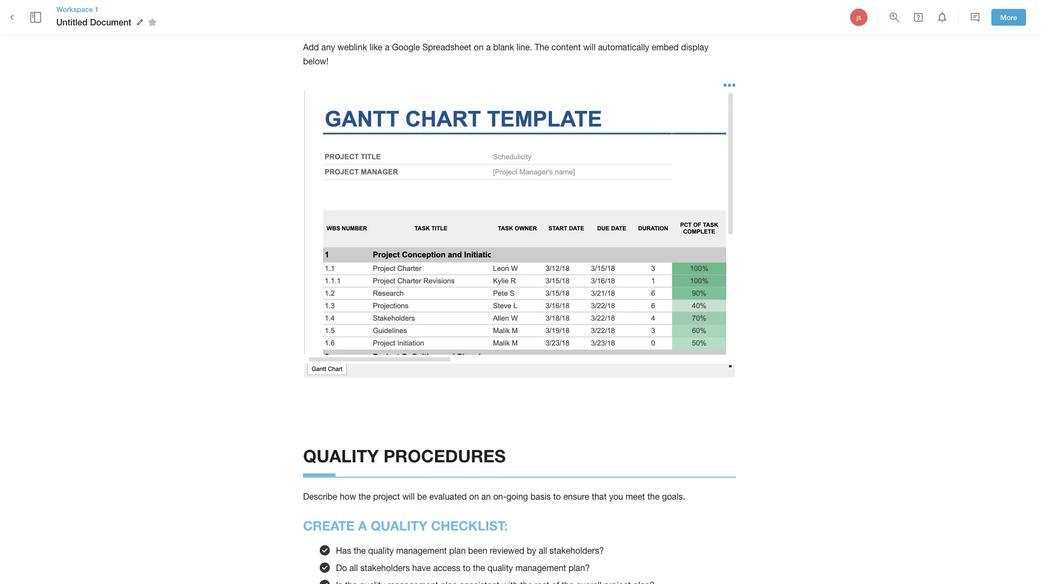 Task type: describe. For each thing, give the bounding box(es) containing it.
0 horizontal spatial will
[[402, 493, 415, 503]]

js
[[857, 14, 862, 21]]

1
[[95, 5, 99, 13]]

will inside add any weblink like a google spreadsheet on a blank line. the content will automatically embed display below!
[[583, 42, 596, 52]]

weblink
[[338, 42, 367, 52]]

been
[[468, 546, 488, 557]]

1 vertical spatial quality
[[371, 518, 428, 534]]

1 horizontal spatial to
[[553, 493, 561, 503]]

js button
[[849, 7, 869, 28]]

you
[[609, 493, 623, 503]]

on for a
[[474, 42, 484, 52]]

workspace
[[56, 5, 93, 13]]

spreadsheet
[[423, 42, 472, 52]]

document
[[90, 17, 131, 27]]

the down been
[[473, 564, 485, 574]]

ensure
[[564, 493, 590, 503]]

going
[[507, 493, 528, 503]]

workspace 1
[[56, 5, 99, 13]]

do
[[336, 564, 347, 574]]

that
[[592, 493, 607, 503]]

meet
[[626, 493, 645, 503]]

plan?
[[569, 564, 590, 574]]

by
[[527, 546, 537, 557]]

the right has
[[354, 546, 366, 557]]

below!
[[303, 57, 329, 67]]

like
[[370, 42, 383, 52]]

has
[[336, 546, 351, 557]]

create
[[303, 518, 355, 534]]

describe how the project will be evaluated on an on-going basis to ensure that you meet the goals.
[[303, 493, 686, 503]]

automatically
[[598, 42, 650, 52]]

do all stakeholders have access to the quality management plan?
[[336, 564, 590, 574]]

reviewed
[[490, 546, 525, 557]]

basis
[[531, 493, 551, 503]]

0 horizontal spatial all
[[350, 564, 358, 574]]

have
[[412, 564, 431, 574]]

any
[[321, 42, 335, 52]]

1 horizontal spatial quality
[[488, 564, 513, 574]]



Task type: locate. For each thing, give the bounding box(es) containing it.
1 horizontal spatial management
[[516, 564, 566, 574]]

0 vertical spatial quality
[[368, 546, 394, 557]]

quality procedures
[[303, 446, 506, 467]]

management down by
[[516, 564, 566, 574]]

management
[[396, 546, 447, 557], [516, 564, 566, 574]]

procedures
[[384, 446, 506, 467]]

quality
[[368, 546, 394, 557], [488, 564, 513, 574]]

quality down reviewed
[[488, 564, 513, 574]]

1 vertical spatial will
[[402, 493, 415, 503]]

add
[[303, 42, 319, 52]]

how
[[340, 493, 356, 503]]

stakeholders?
[[550, 546, 604, 557]]

will right the content
[[583, 42, 596, 52]]

on-
[[493, 493, 507, 503]]

to right basis on the right of the page
[[553, 493, 561, 503]]

on left the blank
[[474, 42, 484, 52]]

will
[[583, 42, 596, 52], [402, 493, 415, 503]]

1 horizontal spatial all
[[539, 546, 547, 557]]

line.
[[517, 42, 532, 52]]

0 vertical spatial will
[[583, 42, 596, 52]]

0 horizontal spatial a
[[385, 42, 390, 52]]

all
[[539, 546, 547, 557], [350, 564, 358, 574]]

0 horizontal spatial management
[[396, 546, 447, 557]]

be
[[417, 493, 427, 503]]

an
[[482, 493, 491, 503]]

goals.
[[662, 493, 686, 503]]

favorite image
[[146, 16, 159, 29]]

will left be
[[402, 493, 415, 503]]

quality up stakeholders
[[368, 546, 394, 557]]

more button
[[992, 9, 1026, 26]]

checklist:
[[431, 518, 508, 534]]

add any weblink like a google spreadsheet on a blank line. the content will automatically embed display below!
[[303, 42, 711, 67]]

has the quality management plan been reviewed by all stakeholders?
[[336, 546, 604, 557]]

1 vertical spatial to
[[463, 564, 471, 574]]

1 vertical spatial all
[[350, 564, 358, 574]]

on
[[474, 42, 484, 52], [469, 493, 479, 503]]

the
[[359, 493, 371, 503], [648, 493, 660, 503], [354, 546, 366, 557], [473, 564, 485, 574]]

all right by
[[539, 546, 547, 557]]

more
[[1001, 13, 1018, 21]]

the
[[535, 42, 549, 52]]

access
[[433, 564, 461, 574]]

project
[[373, 493, 400, 503]]

0 vertical spatial quality
[[303, 446, 379, 467]]

on inside add any weblink like a google spreadsheet on a blank line. the content will automatically embed display below!
[[474, 42, 484, 52]]

1 vertical spatial quality
[[488, 564, 513, 574]]

on for an
[[469, 493, 479, 503]]

the right meet
[[648, 493, 660, 503]]

to down has the quality management plan been reviewed by all stakeholders?
[[463, 564, 471, 574]]

all right do
[[350, 564, 358, 574]]

display
[[681, 42, 709, 52]]

management up have
[[396, 546, 447, 557]]

content
[[552, 42, 581, 52]]

create a quality checklist:
[[303, 518, 508, 534]]

1 a from the left
[[385, 42, 390, 52]]

on left an
[[469, 493, 479, 503]]

stakeholders
[[360, 564, 410, 574]]

plan
[[449, 546, 466, 557]]

google
[[392, 42, 420, 52]]

quality
[[303, 446, 379, 467], [371, 518, 428, 534]]

a
[[358, 518, 367, 534]]

1 vertical spatial management
[[516, 564, 566, 574]]

untitled
[[56, 17, 88, 27]]

0 vertical spatial all
[[539, 546, 547, 557]]

a
[[385, 42, 390, 52], [486, 42, 491, 52]]

evaluated
[[429, 493, 467, 503]]

0 vertical spatial to
[[553, 493, 561, 503]]

0 vertical spatial on
[[474, 42, 484, 52]]

the right how
[[359, 493, 371, 503]]

0 vertical spatial management
[[396, 546, 447, 557]]

blank
[[493, 42, 514, 52]]

0 horizontal spatial quality
[[368, 546, 394, 557]]

workspace 1 link
[[56, 4, 161, 14]]

describe
[[303, 493, 338, 503]]

1 horizontal spatial a
[[486, 42, 491, 52]]

untitled document
[[56, 17, 131, 27]]

1 vertical spatial on
[[469, 493, 479, 503]]

0 horizontal spatial to
[[463, 564, 471, 574]]

1 horizontal spatial will
[[583, 42, 596, 52]]

to
[[553, 493, 561, 503], [463, 564, 471, 574]]

2 a from the left
[[486, 42, 491, 52]]

a right like
[[385, 42, 390, 52]]

a left the blank
[[486, 42, 491, 52]]

quality down project
[[371, 518, 428, 534]]

quality up how
[[303, 446, 379, 467]]

embed
[[652, 42, 679, 52]]



Task type: vqa. For each thing, say whether or not it's contained in the screenshot.
content
yes



